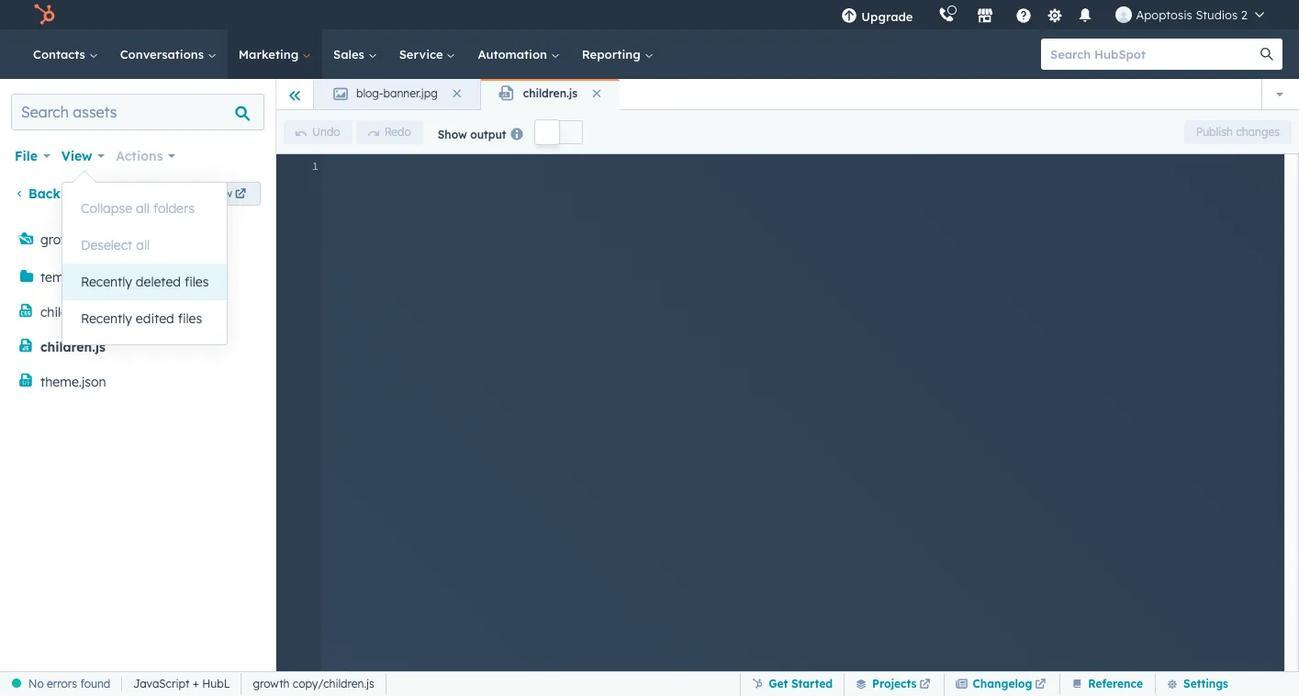 Task type: describe. For each thing, give the bounding box(es) containing it.
marketing link
[[228, 29, 323, 79]]

marketing
[[239, 47, 302, 62]]

undo
[[312, 125, 340, 138]]

collapse all folders
[[81, 200, 195, 217]]

files for deleted
[[185, 274, 209, 290]]

settings image
[[1047, 8, 1064, 24]]

started
[[792, 677, 833, 690]]

get started link
[[741, 673, 844, 696]]

recently deleted files
[[81, 274, 209, 290]]

children.js link
[[480, 79, 620, 110]]

help image
[[1016, 8, 1033, 25]]

recently for recently deleted files
[[81, 274, 132, 290]]

navigation containing blog-banner.jpg
[[314, 79, 620, 110]]

reporting link
[[571, 29, 665, 79]]

calling icon button
[[932, 3, 963, 27]]

changelog link
[[945, 673, 1060, 696]]

all for deselect all
[[136, 237, 150, 254]]

blog-banner.jpg
[[356, 86, 438, 100]]

settings link
[[1044, 5, 1067, 24]]

service
[[399, 47, 447, 62]]

link opens in a new window image for changelog
[[1036, 679, 1047, 690]]

search image
[[1261, 48, 1274, 61]]

growth for growth copy
[[40, 232, 83, 248]]

hubspot link
[[22, 4, 69, 26]]

growth copy/children.js
[[253, 677, 375, 691]]

collapse all folders button
[[62, 190, 227, 227]]

projects
[[873, 677, 917, 690]]

redo
[[385, 125, 411, 138]]

file
[[15, 148, 38, 164]]

undo button
[[284, 120, 352, 144]]

0 vertical spatial children.js
[[523, 86, 578, 100]]

settings
[[1184, 677, 1229, 691]]

recently edited files button
[[62, 300, 227, 337]]

publish
[[1197, 124, 1234, 138]]

deselect all
[[81, 237, 150, 254]]

collapse
[[81, 200, 132, 217]]

recently for recently edited files
[[81, 311, 132, 327]]

recently deleted files button
[[62, 264, 227, 300]]

errors
[[47, 677, 77, 691]]

growth copy
[[40, 232, 116, 248]]

preview link
[[180, 182, 261, 206]]

automation
[[478, 47, 551, 62]]

to
[[64, 186, 78, 202]]

hubspot image
[[33, 4, 55, 26]]

hubl
[[202, 677, 230, 691]]

templates
[[40, 269, 101, 286]]

marketplaces image
[[978, 8, 994, 25]]

publish changes
[[1197, 124, 1281, 138]]

menu containing apoptosis studios 2
[[829, 0, 1278, 29]]

publish changes button
[[1185, 120, 1293, 144]]

view
[[61, 148, 92, 164]]

sales link
[[323, 29, 388, 79]]

upgrade
[[862, 9, 914, 24]]

notifications button
[[1071, 0, 1102, 29]]

no errors found
[[28, 677, 111, 691]]

1 vertical spatial children.js
[[40, 339, 105, 356]]

sales
[[334, 47, 368, 62]]

view button
[[61, 143, 105, 169]]

edited
[[136, 311, 174, 327]]

growth for growth copy/children.js
[[253, 677, 290, 691]]

redo button
[[356, 120, 423, 144]]

apoptosis studios 2 button
[[1106, 0, 1276, 29]]

2
[[1242, 7, 1248, 22]]



Task type: locate. For each thing, give the bounding box(es) containing it.
output
[[470, 127, 507, 141]]

theme.json
[[40, 374, 106, 390]]

back to all files button
[[15, 186, 128, 202]]

copy/children.js
[[293, 677, 375, 691]]

recently down deselect
[[81, 274, 132, 290]]

1 recently from the top
[[81, 274, 132, 290]]

menu item
[[926, 0, 930, 29]]

actions
[[116, 148, 163, 164]]

copy
[[87, 232, 116, 248]]

all inside button
[[136, 237, 150, 254]]

link opens in a new window image inside 'projects' link
[[920, 679, 931, 690]]

1
[[312, 159, 319, 173]]

all right to
[[82, 186, 97, 202]]

1 vertical spatial growth
[[253, 677, 290, 691]]

actions button
[[116, 143, 176, 169]]

settings button
[[1156, 672, 1230, 696]]

children.js
[[523, 86, 578, 100], [40, 339, 105, 356]]

reporting
[[582, 47, 644, 62]]

recently left edited
[[81, 311, 132, 327]]

children.js down automation link
[[523, 86, 578, 100]]

conversations link
[[109, 29, 228, 79]]

get started
[[769, 677, 833, 690]]

contacts link
[[22, 29, 109, 79]]

tara schultz image
[[1117, 6, 1133, 23]]

service link
[[388, 29, 467, 79]]

link opens in a new window image for projects
[[920, 679, 931, 690]]

0 horizontal spatial growth
[[40, 232, 83, 248]]

projects link
[[844, 673, 945, 696]]

2 vertical spatial files
[[178, 311, 202, 327]]

navigation
[[314, 79, 620, 110]]

all inside "button"
[[136, 200, 150, 217]]

studios
[[1196, 7, 1239, 22]]

children.js up theme.json
[[40, 339, 105, 356]]

notifications image
[[1078, 8, 1095, 25]]

contacts
[[33, 47, 89, 62]]

0 vertical spatial files
[[101, 186, 128, 202]]

marketplaces button
[[967, 0, 1005, 29]]

javascript + hubl
[[134, 677, 230, 691]]

Search assets search field
[[11, 94, 265, 130]]

conversations
[[120, 47, 207, 62]]

back to all files
[[28, 186, 128, 202]]

recently
[[81, 274, 132, 290], [81, 311, 132, 327]]

files for edited
[[178, 311, 202, 327]]

+
[[193, 677, 199, 691]]

growth
[[40, 232, 83, 248], [253, 677, 290, 691]]

1 horizontal spatial growth
[[253, 677, 290, 691]]

show
[[438, 127, 467, 141]]

preview
[[192, 186, 232, 200]]

files
[[101, 186, 128, 202], [185, 274, 209, 290], [178, 311, 202, 327]]

automation link
[[467, 29, 571, 79]]

link opens in a new window image
[[1036, 674, 1047, 696], [920, 679, 931, 690], [1036, 679, 1047, 690]]

no
[[28, 677, 44, 691]]

file button
[[15, 143, 50, 169]]

all for collapse all folders
[[136, 200, 150, 217]]

help button
[[1009, 0, 1040, 29]]

growth up the templates
[[40, 232, 83, 248]]

search button
[[1252, 39, 1283, 70]]

get
[[769, 677, 789, 690]]

growth right hubl
[[253, 677, 290, 691]]

children.css
[[40, 304, 110, 321]]

deselect
[[81, 237, 133, 254]]

blog-
[[356, 86, 384, 100]]

changelog
[[973, 677, 1033, 690]]

all left folders
[[136, 200, 150, 217]]

upgrade image
[[842, 8, 858, 25]]

menu
[[829, 0, 1278, 29]]

recently edited files
[[81, 311, 202, 327]]

deleted
[[136, 274, 181, 290]]

deselect all button
[[62, 227, 227, 264]]

reference button
[[1060, 672, 1145, 696]]

1 horizontal spatial children.js
[[523, 86, 578, 100]]

javascript
[[134, 677, 190, 691]]

show output
[[438, 127, 507, 141]]

apoptosis
[[1137, 7, 1193, 22]]

all
[[82, 186, 97, 202], [136, 200, 150, 217], [136, 237, 150, 254]]

0 vertical spatial growth
[[40, 232, 83, 248]]

Search HubSpot search field
[[1042, 39, 1267, 70]]

0 vertical spatial recently
[[81, 274, 132, 290]]

1 vertical spatial recently
[[81, 311, 132, 327]]

reference
[[1089, 677, 1144, 691]]

back
[[28, 186, 61, 202]]

1 vertical spatial files
[[185, 274, 209, 290]]

link opens in a new window image
[[920, 674, 931, 696]]

folders
[[153, 200, 195, 217]]

apoptosis studios 2
[[1137, 7, 1248, 22]]

2 recently from the top
[[81, 311, 132, 327]]

banner.jpg
[[384, 86, 438, 100]]

changes
[[1237, 124, 1281, 138]]

calling icon image
[[939, 7, 956, 24]]

blog-banner.jpg link
[[314, 79, 480, 110]]

all right deselect
[[136, 237, 150, 254]]

0 horizontal spatial children.js
[[40, 339, 105, 356]]

found
[[80, 677, 111, 691]]



Task type: vqa. For each thing, say whether or not it's contained in the screenshot.
Actions
yes



